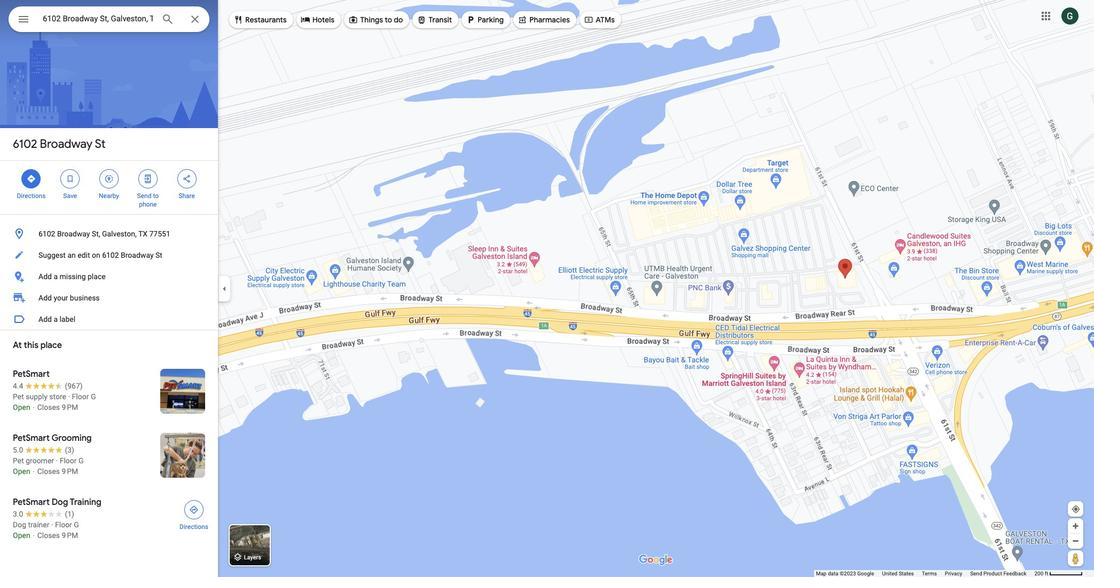 Task type: describe. For each thing, give the bounding box(es) containing it.
4.4 stars 967 reviews image
[[13, 381, 83, 392]]

transit
[[429, 15, 452, 25]]

business
[[70, 294, 100, 303]]

 hotels
[[301, 14, 335, 26]]

floor inside pet supply store · floor g open ⋅ closes 9 pm
[[72, 393, 89, 401]]

show your location image
[[1072, 505, 1081, 515]]

(1)
[[65, 511, 74, 519]]

petsmart for petsmart grooming
[[13, 434, 50, 444]]

pet for petsmart
[[13, 393, 24, 401]]

broadway for st
[[40, 137, 93, 152]]

things
[[360, 15, 383, 25]]

open inside pet supply store · floor g open ⋅ closes 9 pm
[[13, 404, 30, 412]]

label
[[60, 315, 75, 324]]

a for label
[[54, 315, 58, 324]]

united states
[[883, 571, 914, 577]]

at
[[13, 341, 22, 351]]

add a missing place button
[[0, 266, 218, 288]]

privacy button
[[946, 571, 963, 578]]

to inside  things to do
[[385, 15, 392, 25]]


[[234, 14, 243, 26]]

save
[[63, 192, 77, 200]]

trainer
[[28, 521, 49, 530]]

9 pm for dog
[[62, 532, 78, 540]]


[[417, 14, 427, 26]]

an
[[68, 251, 76, 260]]

united
[[883, 571, 898, 577]]

terms
[[923, 571, 938, 577]]

 search field
[[9, 6, 210, 34]]

6102 broadway st, galveston, tx 77551 button
[[0, 223, 218, 245]]

st,
[[92, 230, 100, 238]]

pet for petsmart grooming
[[13, 457, 24, 466]]

this
[[24, 341, 39, 351]]

feedback
[[1004, 571, 1027, 577]]

zoom out image
[[1072, 538, 1080, 546]]


[[349, 14, 358, 26]]

 pharmacies
[[518, 14, 570, 26]]

do
[[394, 15, 403, 25]]

pet supply store · floor g open ⋅ closes 9 pm
[[13, 393, 96, 412]]

closes for grooming
[[37, 468, 60, 476]]

4.4
[[13, 382, 23, 391]]

g inside pet supply store · floor g open ⋅ closes 9 pm
[[91, 393, 96, 401]]

⋅ for dog
[[32, 532, 35, 540]]

tx
[[138, 230, 148, 238]]

send to phone
[[137, 192, 159, 208]]

pet groomer · floor g open ⋅ closes 9 pm
[[13, 457, 84, 476]]

petsmart grooming
[[13, 434, 92, 444]]

6102 broadway st, galveston, tx 77551
[[38, 230, 170, 238]]

open for petsmart dog training
[[13, 532, 30, 540]]

directions image
[[189, 506, 199, 515]]

add a label button
[[0, 309, 218, 330]]

ft
[[1045, 571, 1049, 577]]

add for add a label
[[38, 315, 52, 324]]

galveston,
[[102, 230, 137, 238]]

 transit
[[417, 14, 452, 26]]


[[26, 173, 36, 185]]

 restaurants
[[234, 14, 287, 26]]

show street view coverage image
[[1069, 551, 1084, 567]]

groomer
[[26, 457, 54, 466]]

map data ©2023 google
[[816, 571, 875, 577]]

restaurants
[[245, 15, 287, 25]]

on
[[92, 251, 100, 260]]

⋅ for grooming
[[32, 468, 35, 476]]

suggest an edit on 6102 broadway st
[[38, 251, 162, 260]]

product
[[984, 571, 1003, 577]]

· for dog
[[51, 521, 53, 530]]

google
[[858, 571, 875, 577]]


[[466, 14, 476, 26]]

· for grooming
[[56, 457, 58, 466]]

©2023
[[840, 571, 856, 577]]

united states button
[[883, 571, 914, 578]]

place inside button
[[88, 273, 106, 281]]

5.0
[[13, 446, 23, 455]]

dog inside dog trainer · floor g open ⋅ closes 9 pm
[[13, 521, 26, 530]]

6102 Broadway St, Galveston, TX 77551 field
[[9, 6, 210, 32]]

send product feedback button
[[971, 571, 1027, 578]]


[[104, 173, 114, 185]]

parking
[[478, 15, 504, 25]]

pharmacies
[[530, 15, 570, 25]]

atms
[[596, 15, 615, 25]]

nearby
[[99, 192, 119, 200]]

 button
[[9, 6, 38, 34]]


[[143, 173, 153, 185]]

directions inside button
[[180, 524, 208, 531]]

9 pm inside pet supply store · floor g open ⋅ closes 9 pm
[[62, 404, 78, 412]]


[[182, 173, 192, 185]]

6102 inside "button"
[[102, 251, 119, 260]]

terms button
[[923, 571, 938, 578]]

77551
[[149, 230, 170, 238]]

map
[[816, 571, 827, 577]]

none field inside "6102 broadway st, galveston, tx 77551" field
[[43, 12, 153, 25]]

broadway inside "button"
[[121, 251, 154, 260]]

dog trainer · floor g open ⋅ closes 9 pm
[[13, 521, 79, 540]]

5.0 stars 3 reviews image
[[13, 445, 74, 456]]

0 horizontal spatial place
[[41, 341, 62, 351]]

200 ft
[[1035, 571, 1049, 577]]

layers
[[244, 555, 261, 562]]



Task type: locate. For each thing, give the bounding box(es) containing it.
broadway down tx
[[121, 251, 154, 260]]

grooming
[[52, 434, 92, 444]]

2 vertical spatial 9 pm
[[62, 532, 78, 540]]

2 vertical spatial closes
[[37, 532, 60, 540]]

1 vertical spatial send
[[971, 571, 983, 577]]

hotels
[[313, 15, 335, 25]]

1 vertical spatial open
[[13, 468, 30, 476]]

1 pet from the top
[[13, 393, 24, 401]]

1 vertical spatial petsmart
[[13, 434, 50, 444]]

1 vertical spatial a
[[54, 315, 58, 324]]

floor
[[72, 393, 89, 401], [60, 457, 77, 466], [55, 521, 72, 530]]

2 closes from the top
[[37, 468, 60, 476]]

2 9 pm from the top
[[62, 468, 78, 476]]


[[518, 14, 528, 26]]

broadway inside button
[[57, 230, 90, 238]]


[[584, 14, 594, 26]]

1 vertical spatial ·
[[56, 457, 58, 466]]

9 pm down the (1)
[[62, 532, 78, 540]]

data
[[828, 571, 839, 577]]

closes for dog
[[37, 532, 60, 540]]

2 a from the top
[[54, 315, 58, 324]]


[[301, 14, 310, 26]]

0 vertical spatial a
[[54, 273, 58, 281]]

training
[[70, 498, 101, 508]]

add a missing place
[[38, 273, 106, 281]]

3 ⋅ from the top
[[32, 532, 35, 540]]

1 vertical spatial dog
[[13, 521, 26, 530]]

2 vertical spatial open
[[13, 532, 30, 540]]

2 vertical spatial floor
[[55, 521, 72, 530]]

states
[[899, 571, 914, 577]]

privacy
[[946, 571, 963, 577]]

closes down trainer
[[37, 532, 60, 540]]

send for send product feedback
[[971, 571, 983, 577]]

1 open from the top
[[13, 404, 30, 412]]

3 open from the top
[[13, 532, 30, 540]]

pet down 5.0
[[13, 457, 24, 466]]

petsmart up 4.4
[[13, 369, 50, 380]]

9 pm inside pet groomer · floor g open ⋅ closes 9 pm
[[62, 468, 78, 476]]

closes down the groomer
[[37, 468, 60, 476]]

0 horizontal spatial ·
[[51, 521, 53, 530]]

0 vertical spatial floor
[[72, 393, 89, 401]]

2 vertical spatial 6102
[[102, 251, 119, 260]]

1 horizontal spatial send
[[971, 571, 983, 577]]

petsmart dog training
[[13, 498, 101, 508]]

(3)
[[65, 446, 74, 455]]

petsmart for petsmart
[[13, 369, 50, 380]]

9 pm down store
[[62, 404, 78, 412]]

⋅ inside dog trainer · floor g open ⋅ closes 9 pm
[[32, 532, 35, 540]]

broadway up 
[[40, 137, 93, 152]]

3 closes from the top
[[37, 532, 60, 540]]

google account: greg robinson  
(robinsongreg175@gmail.com) image
[[1062, 7, 1079, 24]]

to inside send to phone
[[153, 192, 159, 200]]

6102 up suggest
[[38, 230, 55, 238]]

1 vertical spatial place
[[41, 341, 62, 351]]

pet down 4.4
[[13, 393, 24, 401]]

2 ⋅ from the top
[[32, 468, 35, 476]]

petsmart up '3.0 stars 1 reviews' image
[[13, 498, 50, 508]]

0 horizontal spatial st
[[95, 137, 106, 152]]

0 vertical spatial add
[[38, 273, 52, 281]]

floor down the (1)
[[55, 521, 72, 530]]

floor for grooming
[[60, 457, 77, 466]]

to up phone
[[153, 192, 159, 200]]

1 vertical spatial to
[[153, 192, 159, 200]]

3.0 stars 1 reviews image
[[13, 509, 74, 520]]

floor down '(3)' on the bottom of the page
[[60, 457, 77, 466]]

closes inside dog trainer · floor g open ⋅ closes 9 pm
[[37, 532, 60, 540]]

open down the groomer
[[13, 468, 30, 476]]

to
[[385, 15, 392, 25], [153, 192, 159, 200]]

petsmart
[[13, 369, 50, 380], [13, 434, 50, 444], [13, 498, 50, 508]]

2 petsmart from the top
[[13, 434, 50, 444]]

send inside send to phone
[[137, 192, 152, 200]]

1 horizontal spatial to
[[385, 15, 392, 25]]

send
[[137, 192, 152, 200], [971, 571, 983, 577]]

0 vertical spatial st
[[95, 137, 106, 152]]

3 9 pm from the top
[[62, 532, 78, 540]]

2 vertical spatial broadway
[[121, 251, 154, 260]]

g down the (1)
[[74, 521, 79, 530]]

0 horizontal spatial to
[[153, 192, 159, 200]]

open for petsmart grooming
[[13, 468, 30, 476]]

broadway
[[40, 137, 93, 152], [57, 230, 90, 238], [121, 251, 154, 260]]

floor for dog
[[55, 521, 72, 530]]

directions
[[17, 192, 46, 200], [180, 524, 208, 531]]

2 open from the top
[[13, 468, 30, 476]]

1 ⋅ from the top
[[32, 404, 35, 412]]

g right store
[[91, 393, 96, 401]]

petsmart for petsmart dog training
[[13, 498, 50, 508]]

6102 broadway st
[[13, 137, 106, 152]]

1 vertical spatial closes
[[37, 468, 60, 476]]

phone
[[139, 201, 157, 208]]

at this place
[[13, 341, 62, 351]]

1 vertical spatial add
[[38, 294, 52, 303]]

None field
[[43, 12, 153, 25]]

3 add from the top
[[38, 315, 52, 324]]

⋅ down 'supply'
[[32, 404, 35, 412]]

open down 'supply'
[[13, 404, 30, 412]]

suggest an edit on 6102 broadway st button
[[0, 245, 218, 266]]

9 pm for grooming
[[62, 468, 78, 476]]

 atms
[[584, 14, 615, 26]]

closes
[[37, 404, 60, 412], [37, 468, 60, 476], [37, 532, 60, 540]]

add for add your business
[[38, 294, 52, 303]]

a left the label
[[54, 315, 58, 324]]

0 vertical spatial broadway
[[40, 137, 93, 152]]


[[65, 173, 75, 185]]

suggest
[[38, 251, 66, 260]]

add left the label
[[38, 315, 52, 324]]

3 petsmart from the top
[[13, 498, 50, 508]]

1 vertical spatial 9 pm
[[62, 468, 78, 476]]

place
[[88, 273, 106, 281], [41, 341, 62, 351]]

g inside dog trainer · floor g open ⋅ closes 9 pm
[[74, 521, 79, 530]]

floor inside dog trainer · floor g open ⋅ closes 9 pm
[[55, 521, 72, 530]]

· right the groomer
[[56, 457, 58, 466]]

0 vertical spatial place
[[88, 273, 106, 281]]

0 horizontal spatial send
[[137, 192, 152, 200]]

footer inside google maps element
[[816, 571, 1035, 578]]

0 vertical spatial ·
[[68, 393, 70, 401]]

2 horizontal spatial 6102
[[102, 251, 119, 260]]

place right the this
[[41, 341, 62, 351]]

2 vertical spatial ⋅
[[32, 532, 35, 540]]

0 horizontal spatial dog
[[13, 521, 26, 530]]

6102 for 6102 broadway st
[[13, 137, 37, 152]]

open inside dog trainer · floor g open ⋅ closes 9 pm
[[13, 532, 30, 540]]

actions for 6102 broadway st region
[[0, 161, 218, 214]]

directions inside actions for 6102 broadway st region
[[17, 192, 46, 200]]

st down 77551
[[156, 251, 162, 260]]

6102 for 6102 broadway st, galveston, tx 77551
[[38, 230, 55, 238]]

1 add from the top
[[38, 273, 52, 281]]

0 horizontal spatial 6102
[[13, 137, 37, 152]]

footer containing map data ©2023 google
[[816, 571, 1035, 578]]

9 pm
[[62, 404, 78, 412], [62, 468, 78, 476], [62, 532, 78, 540]]

st up ""
[[95, 137, 106, 152]]

1 horizontal spatial dog
[[52, 498, 68, 508]]

dog
[[52, 498, 68, 508], [13, 521, 26, 530]]

200 ft button
[[1035, 571, 1084, 577]]

g for dog
[[74, 521, 79, 530]]

closes inside pet supply store · floor g open ⋅ closes 9 pm
[[37, 404, 60, 412]]

· inside pet groomer · floor g open ⋅ closes 9 pm
[[56, 457, 58, 466]]

·
[[68, 393, 70, 401], [56, 457, 58, 466], [51, 521, 53, 530]]

1 vertical spatial g
[[79, 457, 84, 466]]

2 add from the top
[[38, 294, 52, 303]]

share
[[179, 192, 195, 200]]

add down suggest
[[38, 273, 52, 281]]

· right store
[[68, 393, 70, 401]]

open inside pet groomer · floor g open ⋅ closes 9 pm
[[13, 468, 30, 476]]

9 pm down '(3)' on the bottom of the page
[[62, 468, 78, 476]]

directions down directions icon
[[180, 524, 208, 531]]

0 vertical spatial 9 pm
[[62, 404, 78, 412]]

footer
[[816, 571, 1035, 578]]

supply
[[26, 393, 48, 401]]

⋅ inside pet supply store · floor g open ⋅ closes 9 pm
[[32, 404, 35, 412]]


[[17, 12, 30, 27]]

1 horizontal spatial directions
[[180, 524, 208, 531]]

zoom in image
[[1072, 523, 1080, 531]]

send inside button
[[971, 571, 983, 577]]

pet inside pet supply store · floor g open ⋅ closes 9 pm
[[13, 393, 24, 401]]

6102 up 
[[13, 137, 37, 152]]

2 vertical spatial add
[[38, 315, 52, 324]]

add a label
[[38, 315, 75, 324]]

0 vertical spatial ⋅
[[32, 404, 35, 412]]

add your business
[[38, 294, 100, 303]]

0 vertical spatial open
[[13, 404, 30, 412]]

1 closes from the top
[[37, 404, 60, 412]]

⋅ inside pet groomer · floor g open ⋅ closes 9 pm
[[32, 468, 35, 476]]

directions down 
[[17, 192, 46, 200]]

add left "your"
[[38, 294, 52, 303]]

⋅ down trainer
[[32, 532, 35, 540]]

your
[[54, 294, 68, 303]]

1 vertical spatial broadway
[[57, 230, 90, 238]]

floor down (967)
[[72, 393, 89, 401]]

2 horizontal spatial ·
[[68, 393, 70, 401]]

· inside dog trainer · floor g open ⋅ closes 9 pm
[[51, 521, 53, 530]]

⋅
[[32, 404, 35, 412], [32, 468, 35, 476], [32, 532, 35, 540]]

directions button
[[173, 498, 215, 532]]

6102 inside button
[[38, 230, 55, 238]]

1 vertical spatial 6102
[[38, 230, 55, 238]]

1 a from the top
[[54, 273, 58, 281]]

a left missing
[[54, 273, 58, 281]]

1 vertical spatial ⋅
[[32, 468, 35, 476]]

g for grooming
[[79, 457, 84, 466]]

(967)
[[65, 382, 83, 391]]

2 pet from the top
[[13, 457, 24, 466]]

9 pm inside dog trainer · floor g open ⋅ closes 9 pm
[[62, 532, 78, 540]]

1 vertical spatial pet
[[13, 457, 24, 466]]

dog down 3.0
[[13, 521, 26, 530]]

closes down store
[[37, 404, 60, 412]]

3.0
[[13, 511, 23, 519]]

0 vertical spatial petsmart
[[13, 369, 50, 380]]

st
[[95, 137, 106, 152], [156, 251, 162, 260]]

1 vertical spatial st
[[156, 251, 162, 260]]

1 horizontal spatial place
[[88, 273, 106, 281]]

closes inside pet groomer · floor g open ⋅ closes 9 pm
[[37, 468, 60, 476]]

missing
[[60, 273, 86, 281]]

add for add a missing place
[[38, 273, 52, 281]]

a
[[54, 273, 58, 281], [54, 315, 58, 324]]

collapse side panel image
[[219, 283, 230, 295]]

0 vertical spatial 6102
[[13, 137, 37, 152]]

0 vertical spatial closes
[[37, 404, 60, 412]]

place down on
[[88, 273, 106, 281]]

a for missing
[[54, 273, 58, 281]]

to left do
[[385, 15, 392, 25]]

 parking
[[466, 14, 504, 26]]

0 vertical spatial to
[[385, 15, 392, 25]]

add your business link
[[0, 288, 218, 309]]

google maps element
[[0, 0, 1095, 578]]

 things to do
[[349, 14, 403, 26]]

200
[[1035, 571, 1044, 577]]

g
[[91, 393, 96, 401], [79, 457, 84, 466], [74, 521, 79, 530]]

1 petsmart from the top
[[13, 369, 50, 380]]

send for send to phone
[[137, 192, 152, 200]]

broadway up an
[[57, 230, 90, 238]]

1 horizontal spatial ·
[[56, 457, 58, 466]]

0 vertical spatial send
[[137, 192, 152, 200]]

g down grooming at the bottom of page
[[79, 457, 84, 466]]

⋅ down the groomer
[[32, 468, 35, 476]]

6102 broadway st main content
[[0, 0, 218, 578]]

pet
[[13, 393, 24, 401], [13, 457, 24, 466]]

0 horizontal spatial directions
[[17, 192, 46, 200]]

· right trainer
[[51, 521, 53, 530]]

st inside "button"
[[156, 251, 162, 260]]

petsmart up 5.0 stars 3 reviews image in the bottom of the page
[[13, 434, 50, 444]]

1 horizontal spatial st
[[156, 251, 162, 260]]

6102 right on
[[102, 251, 119, 260]]

floor inside pet groomer · floor g open ⋅ closes 9 pm
[[60, 457, 77, 466]]

6102
[[13, 137, 37, 152], [38, 230, 55, 238], [102, 251, 119, 260]]

broadway for st,
[[57, 230, 90, 238]]

2 vertical spatial petsmart
[[13, 498, 50, 508]]

g inside pet groomer · floor g open ⋅ closes 9 pm
[[79, 457, 84, 466]]

send up phone
[[137, 192, 152, 200]]

1 vertical spatial floor
[[60, 457, 77, 466]]

edit
[[78, 251, 90, 260]]

0 vertical spatial g
[[91, 393, 96, 401]]

dog up the (1)
[[52, 498, 68, 508]]

0 vertical spatial pet
[[13, 393, 24, 401]]

store
[[49, 393, 66, 401]]

0 vertical spatial dog
[[52, 498, 68, 508]]

· inside pet supply store · floor g open ⋅ closes 9 pm
[[68, 393, 70, 401]]

2 vertical spatial g
[[74, 521, 79, 530]]

1 vertical spatial directions
[[180, 524, 208, 531]]

open down trainer
[[13, 532, 30, 540]]

2 vertical spatial ·
[[51, 521, 53, 530]]

send left product at right
[[971, 571, 983, 577]]

pet inside pet groomer · floor g open ⋅ closes 9 pm
[[13, 457, 24, 466]]

0 vertical spatial directions
[[17, 192, 46, 200]]

add
[[38, 273, 52, 281], [38, 294, 52, 303], [38, 315, 52, 324]]

1 9 pm from the top
[[62, 404, 78, 412]]

1 horizontal spatial 6102
[[38, 230, 55, 238]]

send product feedback
[[971, 571, 1027, 577]]



Task type: vqa. For each thing, say whether or not it's contained in the screenshot.
the 1 stop flight. element
no



